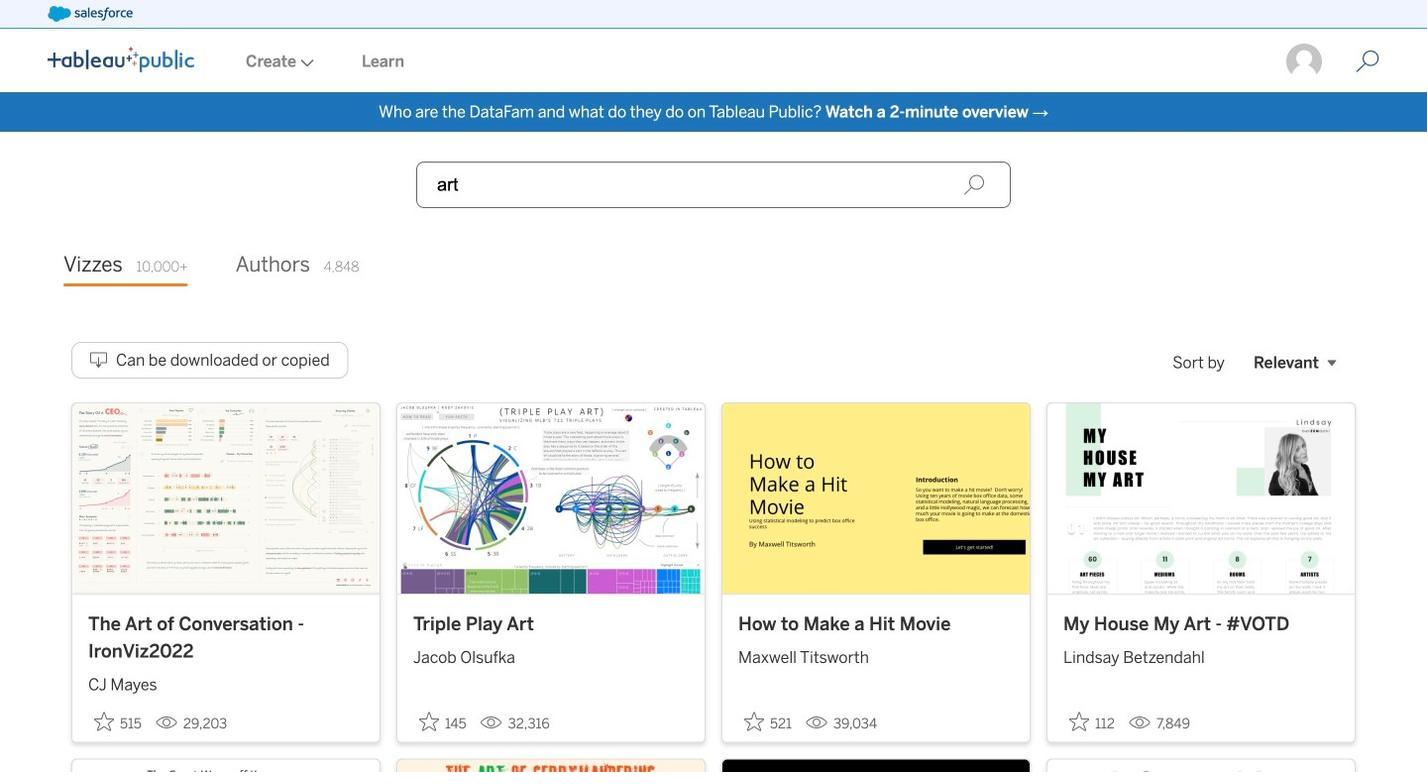 Task type: vqa. For each thing, say whether or not it's contained in the screenshot.
19,353 Views element
no



Task type: locate. For each thing, give the bounding box(es) containing it.
add favorite image for 4th add favorite button
[[1070, 712, 1090, 732]]

0 horizontal spatial add favorite image
[[94, 712, 114, 732]]

1 horizontal spatial add favorite image
[[1070, 712, 1090, 732]]

add favorite image
[[94, 712, 114, 732], [419, 712, 439, 732]]

search image
[[964, 174, 986, 196]]

2 workbook thumbnail image from the left
[[398, 403, 705, 594]]

1 add favorite image from the left
[[94, 712, 114, 732]]

workbook thumbnail image for 2nd add favorite button from the left
[[398, 403, 705, 594]]

4 workbook thumbnail image from the left
[[1048, 403, 1355, 594]]

1 workbook thumbnail image from the left
[[72, 403, 380, 594]]

1 add favorite image from the left
[[745, 712, 764, 732]]

2 add favorite image from the left
[[419, 712, 439, 732]]

2 add favorite image from the left
[[1070, 712, 1090, 732]]

0 horizontal spatial add favorite image
[[745, 712, 764, 732]]

Add Favorite button
[[88, 706, 148, 738], [413, 706, 473, 738], [739, 706, 798, 738], [1064, 706, 1121, 738]]

logo image
[[48, 47, 194, 72]]

add favorite image
[[745, 712, 764, 732], [1070, 712, 1090, 732]]

2 add favorite button from the left
[[413, 706, 473, 738]]

1 horizontal spatial add favorite image
[[419, 712, 439, 732]]

workbook thumbnail image
[[72, 403, 380, 594], [398, 403, 705, 594], [723, 403, 1030, 594], [1048, 403, 1355, 594]]

3 workbook thumbnail image from the left
[[723, 403, 1030, 594]]



Task type: describe. For each thing, give the bounding box(es) containing it.
Search input field
[[416, 162, 1011, 208]]

1 add favorite button from the left
[[88, 706, 148, 738]]

4 add favorite button from the left
[[1064, 706, 1121, 738]]

create image
[[296, 59, 314, 67]]

workbook thumbnail image for 1st add favorite button from left
[[72, 403, 380, 594]]

workbook thumbnail image for 3rd add favorite button from left
[[723, 403, 1030, 594]]

salesforce logo image
[[48, 6, 133, 22]]

3 add favorite button from the left
[[739, 706, 798, 738]]

go to search image
[[1333, 50, 1404, 73]]

workbook thumbnail image for 4th add favorite button
[[1048, 403, 1355, 594]]

gary.orlando image
[[1285, 42, 1325, 81]]

add favorite image for 3rd add favorite button from left
[[745, 712, 764, 732]]

add favorite image for 2nd add favorite button from the left
[[419, 712, 439, 732]]

add favorite image for 1st add favorite button from left
[[94, 712, 114, 732]]



